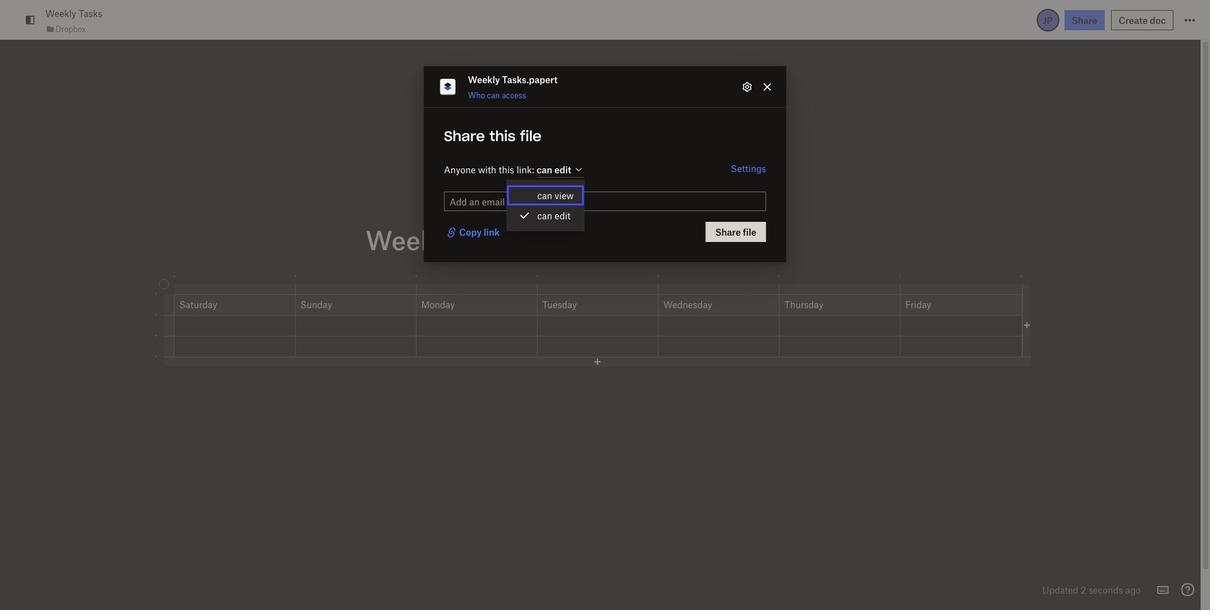 Task type: locate. For each thing, give the bounding box(es) containing it.
1 vertical spatial can edit
[[537, 210, 571, 221]]

edit up view
[[555, 164, 571, 175]]

1 vertical spatial share
[[444, 130, 485, 144]]

edit down view
[[555, 210, 571, 221]]

can right who
[[487, 90, 500, 100]]

this
[[489, 130, 516, 144], [499, 164, 514, 175]]

link
[[517, 164, 532, 175], [484, 226, 500, 237]]

tasks
[[79, 8, 102, 19], [462, 223, 531, 255]]

edit
[[555, 164, 571, 175], [555, 210, 571, 221]]

can edit
[[537, 164, 571, 175], [537, 210, 571, 221]]

can right ':'
[[537, 164, 552, 175]]

0 horizontal spatial weekly
[[45, 8, 76, 19]]

updated
[[1042, 584, 1079, 596]]

who can access link
[[468, 90, 526, 100]]

1 vertical spatial edit
[[555, 210, 571, 221]]

1 vertical spatial weekly tasks
[[366, 223, 531, 255]]

0 horizontal spatial link
[[484, 226, 500, 237]]

can edit button
[[537, 162, 584, 178]]

2 vertical spatial weekly
[[366, 223, 456, 255]]

1 vertical spatial weekly
[[468, 74, 500, 85]]

can edit right ':'
[[537, 164, 571, 175]]

can down can view on the top of the page
[[537, 210, 552, 221]]

share right jp button on the top right of page
[[1072, 14, 1097, 26]]

settings
[[731, 163, 766, 174]]

anyone
[[444, 164, 476, 175]]

0 horizontal spatial weekly tasks
[[45, 8, 102, 19]]

copy
[[459, 226, 482, 237]]

monday
[[421, 298, 455, 310]]

menu containing can view
[[507, 180, 584, 231]]

menu
[[507, 180, 584, 231]]

1 horizontal spatial weekly
[[366, 223, 456, 255]]

settings link
[[731, 163, 766, 174]]

who
[[468, 90, 485, 100]]

0 horizontal spatial share
[[444, 130, 485, 144]]

can edit inside popup button
[[537, 164, 571, 175]]

share inside popup button
[[1072, 14, 1097, 26]]

can inside weekly tasks.papert who can access
[[487, 90, 500, 100]]

0 vertical spatial link
[[517, 164, 532, 175]]

weekly tasks
[[45, 8, 102, 19], [366, 223, 531, 255]]

doc
[[1150, 14, 1166, 26]]

sunday
[[300, 298, 332, 310]]

copy link
[[459, 226, 500, 237]]

file
[[520, 130, 542, 144]]

can edit inside 'radio item'
[[537, 210, 571, 221]]

weekly inside weekly tasks.papert who can access
[[468, 74, 500, 85]]

share up anyone
[[444, 130, 485, 144]]

can
[[487, 90, 500, 100], [537, 164, 552, 175], [537, 190, 552, 201], [537, 210, 552, 221]]

this left file on the top of page
[[489, 130, 516, 144]]

link down file on the top of page
[[517, 164, 532, 175]]

weekly
[[45, 8, 76, 19], [468, 74, 500, 85], [366, 223, 456, 255]]

this right with
[[499, 164, 514, 175]]

weekly tasks.papert who can access
[[468, 74, 558, 100]]

saturday
[[179, 298, 217, 310]]

jp
[[1043, 14, 1053, 26]]

weekly up who
[[468, 74, 500, 85]]

seconds
[[1089, 584, 1123, 596]]

0 vertical spatial can edit
[[537, 164, 571, 175]]

share
[[1072, 14, 1097, 26], [444, 130, 485, 144]]

create
[[1119, 14, 1148, 26]]

0 horizontal spatial tasks
[[79, 8, 102, 19]]

ago
[[1125, 584, 1141, 596]]

add to table image
[[593, 357, 602, 366]]

0 vertical spatial edit
[[555, 164, 571, 175]]

weekly left copy
[[366, 223, 456, 255]]

1 horizontal spatial share
[[1072, 14, 1097, 26]]

tasks.papert
[[502, 74, 558, 85]]

0 vertical spatial share
[[1072, 14, 1097, 26]]

link right copy
[[484, 226, 500, 237]]

1 horizontal spatial tasks
[[462, 223, 531, 255]]

wednesday
[[663, 298, 712, 310]]

weekly up dropbox link
[[45, 8, 76, 19]]

2 horizontal spatial weekly
[[468, 74, 500, 85]]

can inside popup button
[[537, 164, 552, 175]]

0 vertical spatial this
[[489, 130, 516, 144]]

create doc button
[[1111, 10, 1174, 30]]

can edit radio item
[[507, 205, 584, 226]]

weekly tasks link
[[45, 7, 102, 20]]

updated 2 seconds ago
[[1042, 584, 1141, 596]]

0 vertical spatial weekly tasks
[[45, 8, 102, 19]]

add to table image
[[1023, 321, 1031, 330]]

can edit down can view on the top of the page
[[537, 210, 571, 221]]



Task type: describe. For each thing, give the bounding box(es) containing it.
edit inside popup button
[[555, 164, 571, 175]]

1 vertical spatial tasks
[[462, 223, 531, 255]]

2
[[1081, 584, 1086, 596]]

tuesday
[[542, 298, 577, 310]]

copy link link
[[444, 225, 502, 240]]

share this file
[[444, 130, 542, 144]]

1 horizontal spatial link
[[517, 164, 532, 175]]

thursday
[[784, 298, 823, 310]]

share for share this file
[[444, 130, 485, 144]]

0 vertical spatial weekly
[[45, 8, 76, 19]]

create doc
[[1119, 14, 1166, 26]]

1 vertical spatial link
[[484, 226, 500, 237]]

share button
[[1064, 10, 1105, 30]]

dropbox
[[55, 24, 86, 34]]

jp button
[[1037, 9, 1059, 31]]

can view
[[537, 190, 574, 201]]

can inside 'radio item'
[[537, 210, 552, 221]]

overlay image
[[1023, 321, 1031, 330]]

view
[[555, 190, 574, 201]]

friday
[[905, 298, 931, 310]]

1 vertical spatial this
[[499, 164, 514, 175]]

access
[[502, 90, 526, 100]]

anyone with this link :
[[444, 164, 537, 175]]

can left view
[[537, 190, 552, 201]]

dropbox link
[[45, 23, 86, 35]]

share for share
[[1072, 14, 1097, 26]]

0 vertical spatial tasks
[[79, 8, 102, 19]]

:
[[532, 164, 534, 175]]

1 horizontal spatial weekly tasks
[[366, 223, 531, 255]]

with
[[478, 164, 496, 175]]

edit inside 'radio item'
[[555, 210, 571, 221]]



Task type: vqa. For each thing, say whether or not it's contained in the screenshot.
Upgrade now Upgrade
no



